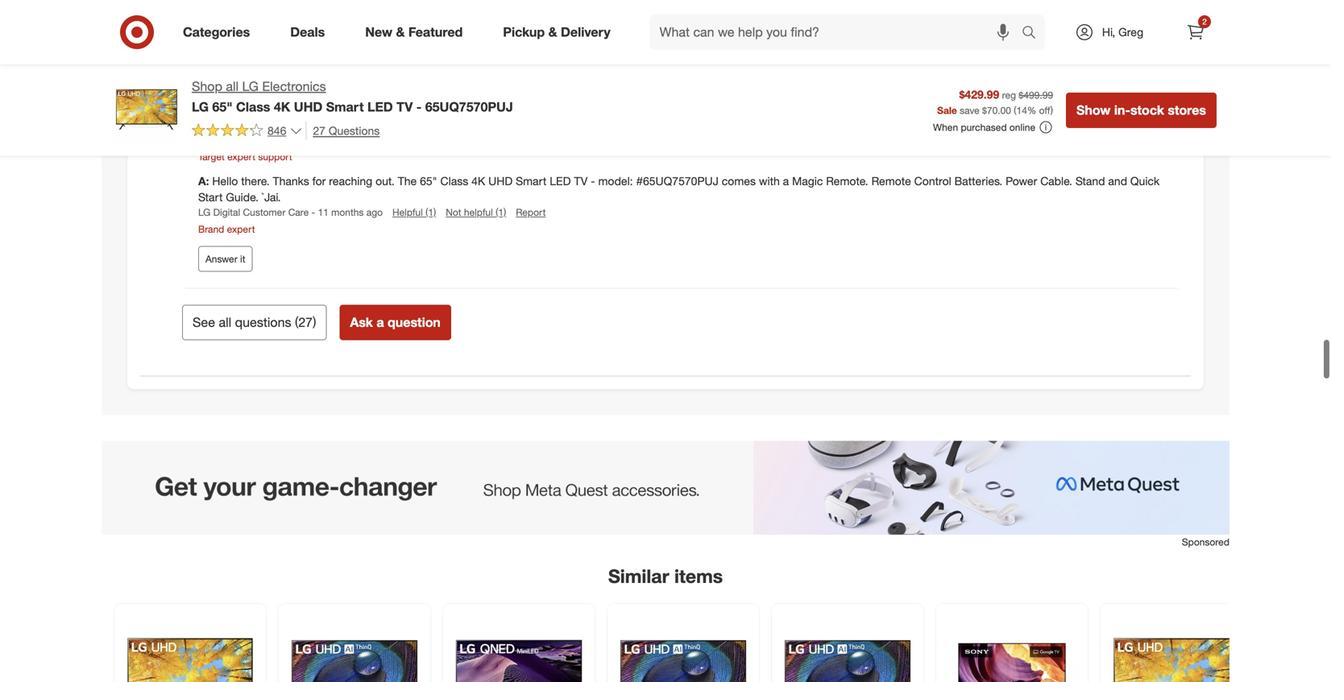 Task type: vqa. For each thing, say whether or not it's contained in the screenshot.
the right Our
no



Task type: describe. For each thing, give the bounding box(es) containing it.
%
[[1028, 104, 1037, 116]]

2 vertical spatial months
[[332, 206, 364, 218]]

with inside hi, joe! regarding your question about the lg 65" class 4k uhd smart led tv - 65uq7570puj: this tv would be compatible with the an-mr22 magic remote. if you have any further questions, please don't hesitate to contact mytgttech at 877-698-4883 every day, between 7am-11pm cst.
[[860, 101, 880, 115]]

hi, for greg
[[1103, 25, 1116, 39]]

expert for joe!
[[227, 151, 256, 163]]

11 inside q: what magic model do i need for this tv joe - 11 months ago
[[207, 75, 218, 87]]

cable.
[[1041, 174, 1073, 188]]

reaching
[[329, 174, 373, 188]]

lg 55" class 4k uhd smart mini led tv - 55qned85uqa image
[[453, 615, 585, 683]]

pickup & delivery
[[503, 24, 611, 40]]

65uq7570puj:
[[628, 101, 707, 115]]

65uq7570puj
[[425, 99, 513, 115]]

magic inside 'hello there. thanks for reaching out. the 65" class 4k uhd smart led tv - model:   #65uq7570puj comes with a magic remote. remote control batteries. power cable. stand and quick start guide. `jai.'
[[793, 174, 824, 188]]

digital
[[213, 206, 240, 218]]

2 (0) from the left
[[415, 134, 426, 146]]

1 (0) from the left
[[345, 134, 356, 146]]

show
[[1077, 102, 1111, 118]]

electronics
[[262, 79, 326, 94]]

`jai.
[[262, 190, 281, 204]]

start
[[198, 190, 223, 204]]

show in-stock stores
[[1077, 102, 1207, 118]]

hi, joe! regarding your question about the lg 65" class 4k uhd smart led tv - 65uq7570puj: this tv would be compatible with the an-mr22 magic remote. if you have any further questions, please don't hesitate to contact mytgttech at 877-698-4883 every day, between 7am-11pm cst.
[[198, 101, 1148, 132]]

hesitate
[[319, 117, 359, 132]]

65" inside 'hello there. thanks for reaching out. the 65" class 4k uhd smart led tv - model:   #65uq7570puj comes with a magic remote. remote control batteries. power cable. stand and quick start guide. `jai.'
[[420, 174, 438, 188]]

- inside q: what magic model do i need for this tv joe - 11 months ago
[[201, 75, 205, 87]]

remote
[[872, 174, 912, 188]]

- inside 'hello there. thanks for reaching out. the 65" class 4k uhd smart led tv - model:   #65uq7570puj comes with a magic remote. remote control batteries. power cable. stand and quick start guide. `jai.'
[[591, 174, 596, 188]]

What can we help you find? suggestions appear below search field
[[650, 15, 1026, 50]]

quick
[[1131, 174, 1160, 188]]

& for pickup
[[549, 24, 558, 40]]

with inside 'hello there. thanks for reaching out. the 65" class 4k uhd smart led tv - model:   #65uq7570puj comes with a magic remote. remote control batteries. power cable. stand and quick start guide. `jai.'
[[759, 174, 780, 188]]

not for the
[[446, 206, 462, 218]]

helpful  (1)
[[393, 206, 436, 218]]

not helpful  (0) button
[[365, 133, 426, 147]]

comes
[[722, 174, 756, 188]]

not helpful  (1)
[[446, 206, 507, 218]]

uhd inside 'hello there. thanks for reaching out. the 65" class 4k uhd smart led tv - model:   #65uq7570puj comes with a magic remote. remote control batteries. power cable. stand and quick start guide. `jai.'
[[489, 174, 513, 188]]

a: for hi, joe! regarding your question about the lg 65" class 4k uhd smart led tv - 65uq7570puj: this tv would be compatible with the an-mr22 magic remote. if you have any further questions, please don't hesitate to contact mytgttech at 877-698-4883 every day, between 7am-11pm cst.
[[198, 101, 212, 115]]

target
[[198, 151, 225, 163]]

for inside q: what magic model do i need for this tv joe - 11 months ago
[[352, 53, 367, 67]]

stores
[[1169, 102, 1207, 118]]

reg
[[1003, 89, 1017, 101]]

need
[[322, 53, 349, 67]]

lg up joe!
[[242, 79, 259, 94]]

if
[[1035, 101, 1042, 115]]

answer it button
[[198, 246, 253, 272]]

1 horizontal spatial 11
[[237, 134, 248, 146]]

hi, greg
[[1103, 25, 1144, 39]]

2
[[1203, 17, 1208, 27]]

have
[[1066, 101, 1090, 115]]

tv up day,
[[603, 101, 617, 115]]

q:
[[182, 53, 194, 67]]

1 the from the left
[[412, 101, 429, 115]]

months inside q: what magic model do i need for this tv joe - 11 months ago
[[221, 75, 253, 87]]

tv inside 'hello there. thanks for reaching out. the 65" class 4k uhd smart led tv - model:   #65uq7570puj comes with a magic remote. remote control batteries. power cable. stand and quick start guide. `jai.'
[[574, 174, 588, 188]]

you
[[1045, 101, 1063, 115]]

power
[[1006, 174, 1038, 188]]

questions
[[235, 315, 291, 330]]

4k inside 'hello there. thanks for reaching out. the 65" class 4k uhd smart led tv - model:   #65uq7570puj comes with a magic remote. remote control batteries. power cable. stand and quick start guide. `jai.'
[[472, 174, 486, 188]]

stock
[[1131, 102, 1165, 118]]

answer
[[206, 253, 238, 265]]

4k inside shop all lg electronics lg 65" class 4k uhd smart led tv - 65uq7570puj
[[274, 99, 290, 115]]

helpful  (1) button
[[393, 206, 436, 219]]

to
[[362, 117, 372, 132]]

image of lg 65" class 4k uhd smart led tv - 65uq7570puj image
[[114, 77, 179, 142]]

all for see
[[219, 315, 232, 330]]

4k inside hi, joe! regarding your question about the lg 65" class 4k uhd smart led tv - 65uq7570puj: this tv would be compatible with the an-mr22 magic remote. if you have any further questions, please don't hesitate to contact mytgttech at 877-698-4883 every day, between 7am-11pm cst.
[[501, 101, 515, 115]]

tv
[[393, 53, 403, 67]]

control
[[915, 174, 952, 188]]

(1) inside helpful  (1) button
[[426, 206, 436, 218]]

it
[[240, 253, 246, 265]]

ago inside q: what magic model do i need for this tv joe - 11 months ago
[[256, 75, 272, 87]]

lg 55" class 4k uhd 2160p led smart tv - 55ur9000 image
[[289, 615, 421, 683]]

off
[[1040, 104, 1051, 116]]

new
[[365, 24, 393, 40]]

any
[[1093, 101, 1111, 115]]

new & featured
[[365, 24, 463, 40]]

for inside 'hello there. thanks for reaching out. the 65" class 4k uhd smart led tv - model:   #65uq7570puj comes with a magic remote. remote control batteries. power cable. stand and quick start guide. `jai.'
[[313, 174, 326, 188]]

lg 65" class 4k uhd 2160p led smart tv - 65ur9000 image
[[782, 615, 914, 683]]

uhd inside hi, joe! regarding your question about the lg 65" class 4k uhd smart led tv - 65uq7570puj: this tv would be compatible with the an-mr22 magic remote. if you have any further questions, please don't hesitate to contact mytgttech at 877-698-4883 every day, between 7am-11pm cst.
[[518, 101, 542, 115]]

items
[[675, 566, 723, 588]]

categories
[[183, 24, 250, 40]]

the
[[398, 174, 417, 188]]

support
[[258, 151, 292, 163]]

your
[[308, 101, 330, 115]]

(1) inside not helpful  (1) button
[[496, 206, 507, 218]]

#65uq7570puj
[[637, 174, 719, 188]]

pickup & delivery link
[[490, 15, 631, 50]]

tv inside shop all lg electronics lg 65" class 4k uhd smart led tv - 65uq7570puj
[[397, 99, 413, 115]]

search
[[1015, 26, 1054, 42]]

purchased
[[961, 121, 1008, 133]]

a inside 'hello there. thanks for reaching out. the 65" class 4k uhd smart led tv - model:   #65uq7570puj comes with a magic remote. remote control batteries. power cable. stand and quick start guide. `jai.'
[[783, 174, 790, 188]]

) inside $429.99 reg $499.99 sale save $ 70.00 ( 14 % off )
[[1051, 104, 1054, 116]]

- inside shop all lg electronics lg 65" class 4k uhd smart led tv - 65uq7570puj
[[417, 99, 422, 115]]

$429.99
[[960, 87, 1000, 102]]

smart inside 'hello there. thanks for reaching out. the 65" class 4k uhd smart led tv - model:   #65uq7570puj comes with a magic remote. remote control batteries. power cable. stand and quick start guide. `jai.'
[[516, 174, 547, 188]]

$
[[983, 104, 988, 116]]

new & featured link
[[352, 15, 483, 50]]

joe!
[[229, 101, 250, 115]]

sponsored
[[1183, 536, 1230, 549]]

class inside hi, joe! regarding your question about the lg 65" class 4k uhd smart led tv - 65uq7570puj: this tv would be compatible with the an-mr22 magic remote. if you have any further questions, please don't hesitate to contact mytgttech at 877-698-4883 every day, between 7am-11pm cst.
[[470, 101, 498, 115]]

shop
[[192, 79, 222, 94]]

2 link
[[1179, 15, 1214, 50]]

a inside button
[[377, 315, 384, 330]]

ask
[[350, 315, 373, 330]]

uhd inside shop all lg electronics lg 65" class 4k uhd smart led tv - 65uq7570puj
[[294, 99, 323, 115]]

helpful  (0) button
[[312, 133, 356, 147]]

7am-
[[664, 117, 691, 132]]

answer it
[[206, 253, 246, 265]]

sale
[[938, 104, 958, 116]]

stand
[[1076, 174, 1106, 188]]

698-
[[512, 117, 536, 132]]

class inside shop all lg electronics lg 65" class 4k uhd smart led tv - 65uq7570puj
[[236, 99, 270, 115]]

delivery
[[561, 24, 611, 40]]

when
[[934, 121, 959, 133]]

at
[[476, 117, 486, 132]]

hello there. thanks for reaching out. the 65" class 4k uhd smart led tv - model:   #65uq7570puj comes with a magic remote. remote control batteries. power cable. stand and quick start guide. `jai.
[[198, 174, 1160, 204]]

27 questions link
[[306, 122, 380, 140]]

please
[[253, 117, 287, 132]]

remote. inside 'hello there. thanks for reaching out. the 65" class 4k uhd smart led tv - model:   #65uq7570puj comes with a magic remote. remote control batteries. power cable. stand and quick start guide. `jai.'
[[827, 174, 869, 188]]

don't
[[290, 117, 316, 132]]

helpful  (0)
[[312, 134, 356, 146]]

question inside hi, joe! regarding your question about the lg 65" class 4k uhd smart led tv - 65uq7570puj: this tv would be compatible with the an-mr22 magic remote. if you have any further questions, please don't hesitate to contact mytgttech at 877-698-4883 every day, between 7am-11pm cst.
[[333, 101, 377, 115]]



Task type: locate. For each thing, give the bounding box(es) containing it.
led
[[368, 99, 393, 115], [579, 101, 600, 115], [550, 174, 571, 188]]

about
[[380, 101, 409, 115]]

0 horizontal spatial 11
[[207, 75, 218, 87]]

magic up purchased
[[956, 101, 987, 115]]

lg
[[242, 79, 259, 94], [192, 99, 209, 115], [432, 101, 446, 115], [198, 206, 211, 218]]

2 horizontal spatial class
[[470, 101, 498, 115]]

all inside shop all lg electronics lg 65" class 4k uhd smart led tv - 65uq7570puj
[[226, 79, 239, 94]]

2 a: from the top
[[198, 174, 212, 188]]

0 horizontal spatial 4k
[[274, 99, 290, 115]]

- right joe
[[201, 75, 205, 87]]

and
[[1109, 174, 1128, 188]]

helpful for question
[[312, 134, 342, 146]]

online
[[1010, 121, 1036, 133]]

hi, inside hi, joe! regarding your question about the lg 65" class 4k uhd smart led tv - 65uq7570puj: this tv would be compatible with the an-mr22 magic remote. if you have any further questions, please don't hesitate to contact mytgttech at 877-698-4883 every day, between 7am-11pm cst.
[[212, 101, 225, 115]]

1 horizontal spatial led
[[550, 174, 571, 188]]

0 vertical spatial )
[[1051, 104, 1054, 116]]

1 vertical spatial magic
[[793, 174, 824, 188]]

smart up hesitate
[[326, 99, 364, 115]]

all right see on the top
[[219, 315, 232, 330]]

magic inside hi, joe! regarding your question about the lg 65" class 4k uhd smart led tv - 65uq7570puj: this tv would be compatible with the an-mr22 magic remote. if you have any further questions, please don't hesitate to contact mytgttech at 877-698-4883 every day, between 7am-11pm cst.
[[956, 101, 987, 115]]

1 & from the left
[[396, 24, 405, 40]]

- down the questions,
[[231, 134, 235, 146]]

1 horizontal spatial question
[[388, 315, 441, 330]]

27 right the questions
[[299, 315, 313, 330]]

not helpful  (1) button
[[446, 206, 507, 219]]

877-
[[489, 117, 512, 132]]

0 vertical spatial ago
[[256, 75, 272, 87]]

0 horizontal spatial a
[[377, 315, 384, 330]]

lg 75" class 4k uhd smart webos tv - 75ur9000 image
[[618, 615, 750, 683]]

question right ask
[[388, 315, 441, 330]]

what
[[197, 53, 224, 67]]

1 horizontal spatial remote.
[[990, 101, 1032, 115]]

2 horizontal spatial led
[[579, 101, 600, 115]]

1 horizontal spatial hi,
[[1103, 25, 1116, 39]]

14
[[1017, 104, 1028, 116]]

customer
[[243, 206, 286, 218]]

a: down shop
[[198, 101, 212, 115]]

led left model:
[[550, 174, 571, 188]]

months
[[221, 75, 253, 87], [251, 134, 283, 146], [332, 206, 364, 218]]

0 horizontal spatial class
[[236, 99, 270, 115]]

helpful down the
[[393, 206, 423, 218]]

question inside button
[[388, 315, 441, 330]]

1 horizontal spatial 4k
[[472, 174, 486, 188]]

for left this
[[352, 53, 367, 67]]

1 vertical spatial months
[[251, 134, 283, 146]]

expert
[[227, 151, 256, 163], [227, 223, 255, 236]]

0 vertical spatial a
[[783, 174, 790, 188]]

target expert support
[[198, 151, 292, 163]]

( right the questions
[[295, 315, 299, 330]]

1 (1) from the left
[[426, 206, 436, 218]]

ago down out.
[[367, 206, 383, 218]]

advertisement element
[[102, 441, 1230, 536]]

questions
[[329, 124, 380, 138]]

65" right the
[[420, 174, 438, 188]]

1 horizontal spatial 65"
[[420, 174, 438, 188]]

months down magic
[[221, 75, 253, 87]]

further
[[1114, 101, 1148, 115]]

846 link
[[192, 122, 303, 141]]

2 (1) from the left
[[496, 206, 507, 218]]

led inside shop all lg electronics lg 65" class 4k uhd smart led tv - 65uq7570puj
[[368, 99, 393, 115]]

& inside "link"
[[396, 24, 405, 40]]

expert down patrick - 11 months ago
[[227, 151, 256, 163]]

1 vertical spatial a:
[[198, 174, 212, 188]]

mytgttech
[[416, 117, 473, 132]]

compatible
[[800, 101, 856, 115]]

model
[[263, 53, 296, 67]]

0 vertical spatial months
[[221, 75, 253, 87]]

remote. down 'reg'
[[990, 101, 1032, 115]]

report button
[[516, 206, 546, 219]]

lg down start
[[198, 206, 211, 218]]

846
[[268, 124, 287, 138]]

- inside hi, joe! regarding your question about the lg 65" class 4k uhd smart led tv - 65uq7570puj: this tv would be compatible with the an-mr22 magic remote. if you have any further questions, please don't hesitate to contact mytgttech at 877-698-4883 every day, between 7am-11pm cst.
[[620, 101, 625, 115]]

2 horizontal spatial ago
[[367, 206, 383, 218]]

every
[[564, 117, 591, 132]]

2 horizontal spatial 65"
[[449, 101, 467, 115]]

a: up start
[[198, 174, 212, 188]]

for
[[352, 53, 367, 67], [313, 174, 326, 188]]

there.
[[241, 174, 270, 188]]

& right the new
[[396, 24, 405, 40]]

deals link
[[277, 15, 345, 50]]

the right about
[[412, 101, 429, 115]]

question
[[333, 101, 377, 115], [388, 315, 441, 330]]

1 vertical spatial for
[[313, 174, 326, 188]]

magic
[[227, 53, 260, 67]]

65"
[[212, 99, 233, 115], [449, 101, 467, 115], [420, 174, 438, 188]]

ago down don't at the top left of the page
[[286, 134, 302, 146]]

would
[[750, 101, 781, 115]]

uhd up don't at the top left of the page
[[294, 99, 323, 115]]

65" inside hi, joe! regarding your question about the lg 65" class 4k uhd smart led tv - 65uq7570puj: this tv would be compatible with the an-mr22 magic remote. if you have any further questions, please don't hesitate to contact mytgttech at 877-698-4883 every day, between 7am-11pm cst.
[[449, 101, 467, 115]]

greg
[[1119, 25, 1144, 39]]

1 horizontal spatial not
[[446, 206, 462, 218]]

1 horizontal spatial (1)
[[496, 206, 507, 218]]

all up joe!
[[226, 79, 239, 94]]

ago down model
[[256, 75, 272, 87]]

months down reaching
[[332, 206, 364, 218]]

tv up cst.
[[734, 101, 747, 115]]

remote. left remote
[[827, 174, 869, 188]]

2 horizontal spatial 11
[[318, 206, 329, 218]]

0 horizontal spatial (0)
[[345, 134, 356, 146]]

see
[[193, 315, 215, 330]]

similar items region
[[102, 441, 1253, 683]]

0 horizontal spatial (1)
[[426, 206, 436, 218]]

1 vertical spatial ago
[[286, 134, 302, 146]]

lg inside hi, joe! regarding your question about the lg 65" class 4k uhd smart led tv - 65uq7570puj: this tv would be compatible with the an-mr22 magic remote. if you have any further questions, please don't hesitate to contact mytgttech at 877-698-4883 every day, between 7am-11pm cst.
[[432, 101, 446, 115]]

care
[[288, 206, 309, 218]]

1 horizontal spatial class
[[441, 174, 469, 188]]

0 horizontal spatial uhd
[[294, 99, 323, 115]]

0 horizontal spatial question
[[333, 101, 377, 115]]

11pm
[[691, 117, 720, 132]]

helpful down contact
[[384, 134, 413, 146]]

magic right the "comes"
[[793, 174, 824, 188]]

the left an-
[[884, 101, 900, 115]]

1 horizontal spatial magic
[[956, 101, 987, 115]]

0 horizontal spatial remote.
[[827, 174, 869, 188]]

uhd up the 698-
[[518, 101, 542, 115]]

1 vertical spatial 11
[[237, 134, 248, 146]]

between
[[617, 117, 661, 132]]

1 horizontal spatial the
[[884, 101, 900, 115]]

a: for hello there. thanks for reaching out. the 65" class 4k uhd smart led tv - model:   #65uq7570puj comes with a magic remote. remote control batteries. power cable. stand and quick start guide. `jai.
[[198, 174, 212, 188]]

smart inside hi, joe! regarding your question about the lg 65" class 4k uhd smart led tv - 65uq7570puj: this tv would be compatible with the an-mr22 magic remote. if you have any further questions, please don't hesitate to contact mytgttech at 877-698-4883 every day, between 7am-11pm cst.
[[545, 101, 576, 115]]

featured
[[409, 24, 463, 40]]

1 vertical spatial helpful
[[393, 206, 423, 218]]

a right the "comes"
[[783, 174, 790, 188]]

hi, left greg
[[1103, 25, 1116, 39]]

months down please
[[251, 134, 283, 146]]

joe
[[182, 75, 198, 87]]

1 horizontal spatial &
[[549, 24, 558, 40]]

0 vertical spatial 27
[[313, 124, 326, 138]]

model:
[[599, 174, 633, 188]]

similar
[[609, 566, 670, 588]]

a right ask
[[377, 315, 384, 330]]

0 vertical spatial with
[[860, 101, 880, 115]]

hi,
[[1103, 25, 1116, 39], [212, 101, 225, 115]]

tv left model:
[[574, 174, 588, 188]]

questions,
[[198, 117, 250, 132]]

smart up "report"
[[516, 174, 547, 188]]

guide.
[[226, 190, 259, 204]]

0 vertical spatial a:
[[198, 101, 212, 115]]

4k up 877-
[[501, 101, 515, 115]]

all for shop
[[226, 79, 239, 94]]

report
[[516, 206, 546, 218]]

the
[[412, 101, 429, 115], [884, 101, 900, 115]]

helpful for class
[[464, 206, 493, 218]]

1 vertical spatial all
[[219, 315, 232, 330]]

0 vertical spatial magic
[[956, 101, 987, 115]]

0 vertical spatial question
[[333, 101, 377, 115]]

categories link
[[169, 15, 270, 50]]

0 horizontal spatial not
[[365, 134, 381, 146]]

sony 55" class x80k series 4k uhd hdr led with smart google tv- kd55x80k image
[[947, 615, 1079, 683]]

not for the
[[365, 134, 381, 146]]

0 horizontal spatial 65"
[[212, 99, 233, 115]]

with right the "comes"
[[759, 174, 780, 188]]

0 vertical spatial helpful
[[384, 134, 413, 146]]

brand expert
[[198, 223, 255, 236]]

1 horizontal spatial helpful
[[464, 206, 493, 218]]

1 horizontal spatial with
[[860, 101, 880, 115]]

0 vertical spatial helpful
[[312, 134, 342, 146]]

2 vertical spatial 11
[[318, 206, 329, 218]]

0 horizontal spatial helpful
[[384, 134, 413, 146]]

0 horizontal spatial )
[[313, 315, 316, 330]]

1 a: from the top
[[198, 101, 212, 115]]

1 horizontal spatial a
[[783, 174, 790, 188]]

lg 55" class 4k uhd smart led tv - 55uq7570puj image
[[124, 615, 256, 683]]

this
[[370, 53, 390, 67]]

0 horizontal spatial &
[[396, 24, 405, 40]]

helpful
[[384, 134, 413, 146], [464, 206, 493, 218]]

expert for there.
[[227, 223, 255, 236]]

class inside 'hello there. thanks for reaching out. the 65" class 4k uhd smart led tv - model:   #65uq7570puj comes with a magic remote. remote control batteries. power cable. stand and quick start guide. `jai.'
[[441, 174, 469, 188]]

class up not helpful  (1)
[[441, 174, 469, 188]]

0 vertical spatial not
[[365, 134, 381, 146]]

1 horizontal spatial (
[[1015, 104, 1017, 116]]

out.
[[376, 174, 395, 188]]

a
[[783, 174, 790, 188], [377, 315, 384, 330]]

expert down digital
[[227, 223, 255, 236]]

ask a question
[[350, 315, 441, 330]]

4k up not helpful  (1)
[[472, 174, 486, 188]]

1 vertical spatial with
[[759, 174, 780, 188]]

class up at
[[470, 101, 498, 115]]

0 vertical spatial hi,
[[1103, 25, 1116, 39]]

- left model:
[[591, 174, 596, 188]]

1 vertical spatial (
[[295, 315, 299, 330]]

( inside $429.99 reg $499.99 sale save $ 70.00 ( 14 % off )
[[1015, 104, 1017, 116]]

helpful for reaching
[[393, 206, 423, 218]]

2 & from the left
[[549, 24, 558, 40]]

helpful down hesitate
[[312, 134, 342, 146]]

remote.
[[990, 101, 1032, 115], [827, 174, 869, 188]]

( right 70.00
[[1015, 104, 1017, 116]]

i
[[316, 53, 319, 67]]

11 down what
[[207, 75, 218, 87]]

0 horizontal spatial hi,
[[212, 101, 225, 115]]

smart inside shop all lg electronics lg 65" class 4k uhd smart led tv - 65uq7570puj
[[326, 99, 364, 115]]

helpful left "report"
[[464, 206, 493, 218]]

0 horizontal spatial led
[[368, 99, 393, 115]]

hello
[[212, 174, 238, 188]]

tv
[[397, 99, 413, 115], [603, 101, 617, 115], [734, 101, 747, 115], [574, 174, 588, 188]]

1 vertical spatial not
[[446, 206, 462, 218]]

regarding
[[253, 101, 305, 115]]

0 vertical spatial 11
[[207, 75, 218, 87]]

2 horizontal spatial uhd
[[518, 101, 542, 115]]

lg 50" class 4k uhd smart led tv - 50uq7570puj image
[[1111, 615, 1243, 683]]

11 right care
[[318, 206, 329, 218]]

hi, for joe!
[[212, 101, 225, 115]]

with
[[860, 101, 880, 115], [759, 174, 780, 188]]

lg up "mytgttech"
[[432, 101, 446, 115]]

0 vertical spatial expert
[[227, 151, 256, 163]]

1 vertical spatial )
[[313, 315, 316, 330]]

65" inside shop all lg electronics lg 65" class 4k uhd smart led tv - 65uq7570puj
[[212, 99, 233, 115]]

for right thanks
[[313, 174, 326, 188]]

0 horizontal spatial ago
[[256, 75, 272, 87]]

class
[[236, 99, 270, 115], [470, 101, 498, 115], [441, 174, 469, 188]]

$429.99 reg $499.99 sale save $ 70.00 ( 14 % off )
[[938, 87, 1054, 116]]

1 vertical spatial question
[[388, 315, 441, 330]]

all
[[226, 79, 239, 94], [219, 315, 232, 330]]

4883
[[536, 117, 561, 132]]

with right the compatible
[[860, 101, 880, 115]]

2 horizontal spatial 4k
[[501, 101, 515, 115]]

- up between
[[620, 101, 625, 115]]

0 horizontal spatial for
[[313, 174, 326, 188]]

0 horizontal spatial magic
[[793, 174, 824, 188]]

mr22
[[923, 101, 953, 115]]

1 vertical spatial expert
[[227, 223, 255, 236]]

0 vertical spatial for
[[352, 53, 367, 67]]

q: what magic model do i need for this tv joe - 11 months ago
[[182, 53, 403, 87]]

& for new
[[396, 24, 405, 40]]

class up please
[[236, 99, 270, 115]]

not right helpful  (1)
[[446, 206, 462, 218]]

1 vertical spatial helpful
[[464, 206, 493, 218]]

0 vertical spatial all
[[226, 79, 239, 94]]

1 horizontal spatial )
[[1051, 104, 1054, 116]]

cst.
[[723, 117, 746, 132]]

- right about
[[417, 99, 422, 115]]

1 horizontal spatial ago
[[286, 134, 302, 146]]

) left ask
[[313, 315, 316, 330]]

led up every
[[579, 101, 600, 115]]

2 vertical spatial ago
[[367, 206, 383, 218]]

11 up the target expert support
[[237, 134, 248, 146]]

led inside 'hello there. thanks for reaching out. the 65" class 4k uhd smart led tv - model:   #65uq7570puj comes with a magic remote. remote control batteries. power cable. stand and quick start guide. `jai.'
[[550, 174, 571, 188]]

2 the from the left
[[884, 101, 900, 115]]

0 horizontal spatial helpful
[[312, 134, 342, 146]]

not down to at the left
[[365, 134, 381, 146]]

(1) left not helpful  (1)
[[426, 206, 436, 218]]

0 horizontal spatial (
[[295, 315, 299, 330]]

1 horizontal spatial helpful
[[393, 206, 423, 218]]

1 vertical spatial 27
[[299, 315, 313, 330]]

27 questions
[[313, 124, 380, 138]]

search button
[[1015, 15, 1054, 53]]

65" up "mytgttech"
[[449, 101, 467, 115]]

1 horizontal spatial for
[[352, 53, 367, 67]]

0 horizontal spatial the
[[412, 101, 429, 115]]

1 horizontal spatial uhd
[[489, 174, 513, 188]]

0 vertical spatial remote.
[[990, 101, 1032, 115]]

hi, up the questions,
[[212, 101, 225, 115]]

1 vertical spatial hi,
[[212, 101, 225, 115]]

(1) left "report"
[[496, 206, 507, 218]]

patrick
[[198, 134, 228, 146]]

0 vertical spatial (
[[1015, 104, 1017, 116]]

smart
[[326, 99, 364, 115], [545, 101, 576, 115], [516, 174, 547, 188]]

remote. inside hi, joe! regarding your question about the lg 65" class 4k uhd smart led tv - 65uq7570puj: this tv would be compatible with the an-mr22 magic remote. if you have any further questions, please don't hesitate to contact mytgttech at 877-698-4883 every day, between 7am-11pm cst.
[[990, 101, 1032, 115]]

uhd up not helpful  (1)
[[489, 174, 513, 188]]

smart up '4883'
[[545, 101, 576, 115]]

65" up the questions,
[[212, 99, 233, 115]]

-
[[201, 75, 205, 87], [417, 99, 422, 115], [620, 101, 625, 115], [231, 134, 235, 146], [591, 174, 596, 188], [312, 206, 315, 218]]

0 horizontal spatial with
[[759, 174, 780, 188]]

helpful for 65"
[[384, 134, 413, 146]]

& right pickup
[[549, 24, 558, 40]]

batteries.
[[955, 174, 1003, 188]]

- right care
[[312, 206, 315, 218]]

) right if
[[1051, 104, 1054, 116]]

shop all lg electronics lg 65" class 4k uhd smart led tv - 65uq7570puj
[[192, 79, 513, 115]]

1 vertical spatial a
[[377, 315, 384, 330]]

question up to at the left
[[333, 101, 377, 115]]

4k up please
[[274, 99, 290, 115]]

tv up contact
[[397, 99, 413, 115]]

27 down your
[[313, 124, 326, 138]]

led inside hi, joe! regarding your question about the lg 65" class 4k uhd smart led tv - 65uq7570puj: this tv would be compatible with the an-mr22 magic remote. if you have any further questions, please don't hesitate to contact mytgttech at 877-698-4883 every day, between 7am-11pm cst.
[[579, 101, 600, 115]]

lg down shop
[[192, 99, 209, 115]]

1 horizontal spatial (0)
[[415, 134, 426, 146]]

led up to at the left
[[368, 99, 393, 115]]

1 vertical spatial remote.
[[827, 174, 869, 188]]



